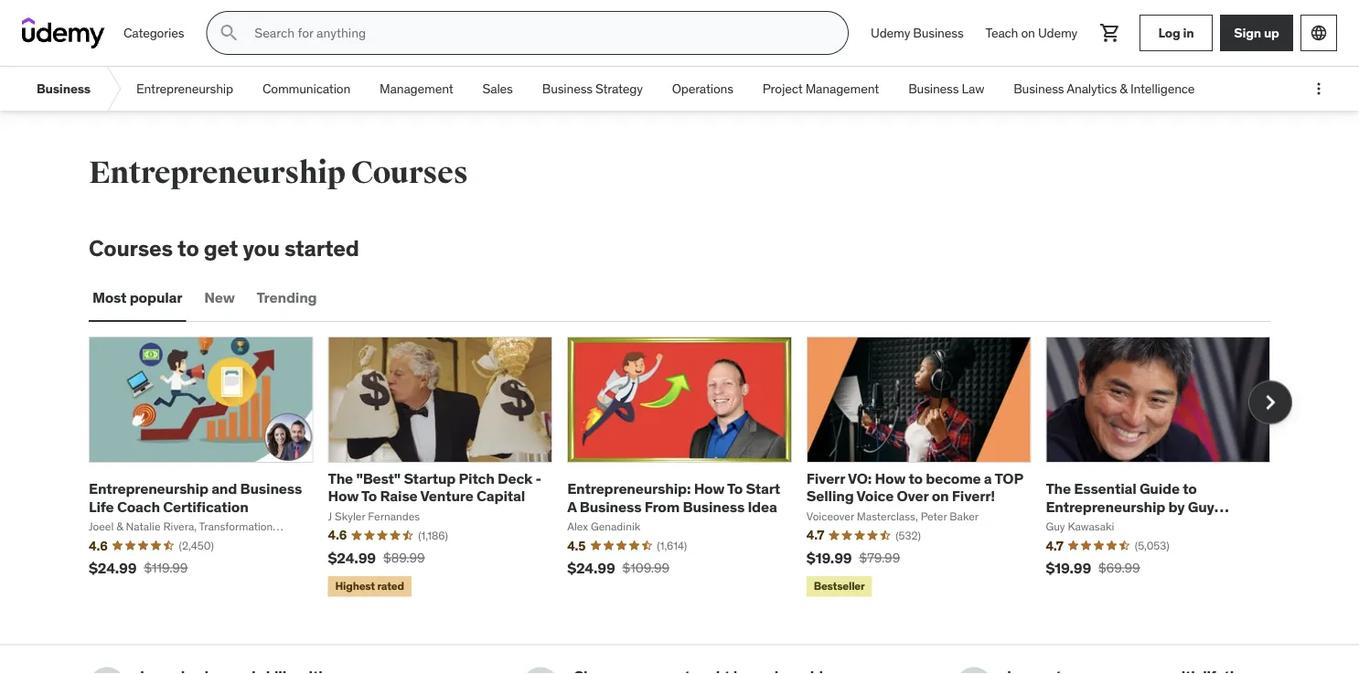 Task type: describe. For each thing, give the bounding box(es) containing it.
the essential guide to entrepreneurship by guy kawasaki
[[1046, 480, 1215, 533]]

arrow pointing to subcategory menu links image
[[105, 67, 122, 111]]

the essential guide to entrepreneurship by guy kawasaki link
[[1046, 480, 1230, 533]]

entrepreneurship for entrepreneurship
[[136, 80, 233, 97]]

start
[[746, 480, 781, 498]]

deck
[[498, 469, 533, 488]]

to for the essential guide to entrepreneurship by guy kawasaki
[[1183, 480, 1198, 498]]

in
[[1184, 24, 1195, 41]]

business analytics & intelligence link
[[999, 67, 1210, 111]]

a
[[567, 497, 577, 516]]

-
[[536, 469, 542, 488]]

udemy business
[[871, 24, 964, 41]]

project management link
[[748, 67, 894, 111]]

from
[[645, 497, 680, 516]]

teach
[[986, 24, 1019, 41]]

over
[[897, 487, 929, 506]]

on inside fiverr vo: how to become a top selling voice over on fiverr!
[[932, 487, 949, 506]]

vo:
[[848, 469, 872, 488]]

capital
[[477, 487, 525, 506]]

entrepreneurship: how to start a business from business idea
[[567, 480, 781, 516]]

choose a language image
[[1310, 24, 1329, 42]]

and
[[212, 480, 237, 498]]

strategy
[[596, 80, 643, 97]]

business analytics & intelligence
[[1014, 80, 1195, 97]]

categories button
[[113, 11, 195, 55]]

top
[[995, 469, 1024, 488]]

communication link
[[248, 67, 365, 111]]

intelligence
[[1131, 80, 1195, 97]]

the for the essential guide to entrepreneurship by guy kawasaki
[[1046, 480, 1071, 498]]

law
[[962, 80, 985, 97]]

venture
[[421, 487, 474, 506]]

entrepreneurship for entrepreneurship courses
[[89, 154, 346, 192]]

by
[[1169, 497, 1185, 516]]

most
[[92, 288, 127, 307]]

next image
[[1256, 388, 1286, 417]]

communication
[[263, 80, 351, 97]]

fiverr
[[807, 469, 845, 488]]

how inside entrepreneurship: how to start a business from business idea
[[694, 480, 725, 498]]

the "best" startup pitch deck - how to raise venture capital
[[328, 469, 542, 506]]

business left idea
[[683, 497, 745, 516]]

most popular button
[[89, 276, 186, 320]]

shopping cart with 0 items image
[[1100, 22, 1122, 44]]

selling
[[807, 487, 854, 506]]

entrepreneurship:
[[567, 480, 691, 498]]

entrepreneurship: how to start a business from business idea link
[[567, 480, 781, 516]]

project management
[[763, 80, 880, 97]]

certification
[[163, 497, 249, 516]]

categories
[[124, 24, 184, 41]]

startup
[[404, 469, 456, 488]]

entrepreneurship and business life coach certification
[[89, 480, 302, 516]]

sales link
[[468, 67, 528, 111]]

you
[[243, 234, 280, 262]]

a
[[984, 469, 992, 488]]

1 vertical spatial courses
[[89, 234, 173, 262]]

become
[[926, 469, 981, 488]]

new button
[[201, 276, 238, 320]]

courses to get you started
[[89, 234, 359, 262]]

pitch
[[459, 469, 495, 488]]

entrepreneurship courses
[[89, 154, 468, 192]]

fiverr!
[[952, 487, 996, 506]]

business left analytics
[[1014, 80, 1065, 97]]

life
[[89, 497, 114, 516]]

idea
[[748, 497, 777, 516]]

up
[[1265, 24, 1280, 41]]

entrepreneurship link
[[122, 67, 248, 111]]

udemy image
[[22, 17, 105, 48]]

Search for anything text field
[[251, 17, 826, 48]]



Task type: vqa. For each thing, say whether or not it's contained in the screenshot.
Professional in the Pmi Project Management Professional (Pmp)
no



Task type: locate. For each thing, give the bounding box(es) containing it.
voice
[[857, 487, 894, 506]]

0 horizontal spatial udemy
[[871, 24, 911, 41]]

business inside the entrepreneurship and business life coach certification
[[240, 480, 302, 498]]

to right guide
[[1183, 480, 1198, 498]]

business link
[[22, 67, 105, 111]]

business right and
[[240, 480, 302, 498]]

business up business law
[[914, 24, 964, 41]]

0 vertical spatial on
[[1022, 24, 1036, 41]]

0 horizontal spatial the
[[328, 469, 353, 488]]

carousel element
[[89, 337, 1293, 601]]

0 horizontal spatial on
[[932, 487, 949, 506]]

operations
[[672, 80, 734, 97]]

0 horizontal spatial to
[[361, 487, 377, 506]]

udemy business link
[[860, 11, 975, 55]]

1 horizontal spatial to
[[728, 480, 743, 498]]

0 horizontal spatial how
[[328, 487, 359, 506]]

log in link
[[1140, 15, 1213, 51]]

1 horizontal spatial udemy
[[1038, 24, 1078, 41]]

raise
[[380, 487, 418, 506]]

business
[[914, 24, 964, 41], [37, 80, 91, 97], [542, 80, 593, 97], [909, 80, 959, 97], [1014, 80, 1065, 97], [240, 480, 302, 498], [580, 497, 642, 516], [683, 497, 745, 516]]

submit search image
[[218, 22, 240, 44]]

management left sales
[[380, 80, 453, 97]]

how left raise
[[328, 487, 359, 506]]

the inside the essential guide to entrepreneurship by guy kawasaki
[[1046, 480, 1071, 498]]

popular
[[130, 288, 182, 307]]

log in
[[1159, 24, 1195, 41]]

the left '"best"'
[[328, 469, 353, 488]]

fiverr vo: how to become a top selling voice over on fiverr! link
[[807, 469, 1024, 506]]

udemy up business law
[[871, 24, 911, 41]]

courses
[[351, 154, 468, 192], [89, 234, 173, 262]]

entrepreneurship inside the entrepreneurship and business life coach certification
[[89, 480, 208, 498]]

to inside entrepreneurship: how to start a business from business idea
[[728, 480, 743, 498]]

"best"
[[356, 469, 401, 488]]

&
[[1120, 80, 1128, 97]]

business right a
[[580, 497, 642, 516]]

management right 'project'
[[806, 80, 880, 97]]

on
[[1022, 24, 1036, 41], [932, 487, 949, 506]]

2 udemy from the left
[[1038, 24, 1078, 41]]

most popular
[[92, 288, 182, 307]]

business left law
[[909, 80, 959, 97]]

teach on udemy
[[986, 24, 1078, 41]]

to for fiverr vo: how to become a top selling voice over on fiverr!
[[909, 469, 923, 488]]

operations link
[[658, 67, 748, 111]]

udemy inside 'link'
[[871, 24, 911, 41]]

guy
[[1188, 497, 1215, 516]]

trending button
[[253, 276, 321, 320]]

management link
[[365, 67, 468, 111]]

on right teach
[[1022, 24, 1036, 41]]

sign up
[[1235, 24, 1280, 41]]

1 horizontal spatial how
[[694, 480, 725, 498]]

entrepreneurship and business life coach certification link
[[89, 480, 302, 516]]

2 management from the left
[[806, 80, 880, 97]]

1 udemy from the left
[[871, 24, 911, 41]]

the inside the "best" startup pitch deck - how to raise venture capital
[[328, 469, 353, 488]]

new
[[204, 288, 235, 307]]

to
[[728, 480, 743, 498], [361, 487, 377, 506]]

business left strategy
[[542, 80, 593, 97]]

1 horizontal spatial on
[[1022, 24, 1036, 41]]

the for the "best" startup pitch deck - how to raise venture capital
[[328, 469, 353, 488]]

1 horizontal spatial to
[[909, 469, 923, 488]]

to
[[178, 234, 199, 262], [909, 469, 923, 488], [1183, 480, 1198, 498]]

how inside fiverr vo: how to become a top selling voice over on fiverr!
[[875, 469, 906, 488]]

business strategy
[[542, 80, 643, 97]]

teach on udemy link
[[975, 11, 1089, 55]]

to left raise
[[361, 487, 377, 506]]

0 horizontal spatial to
[[178, 234, 199, 262]]

0 horizontal spatial management
[[380, 80, 453, 97]]

how right from at the bottom
[[694, 480, 725, 498]]

business strategy link
[[528, 67, 658, 111]]

guide
[[1140, 480, 1180, 498]]

sign
[[1235, 24, 1262, 41]]

entrepreneurship inside the essential guide to entrepreneurship by guy kawasaki
[[1046, 497, 1166, 516]]

essential
[[1074, 480, 1137, 498]]

udemy left shopping cart with 0 items image
[[1038, 24, 1078, 41]]

analytics
[[1067, 80, 1117, 97]]

business law
[[909, 80, 985, 97]]

the "best" startup pitch deck - how to raise venture capital link
[[328, 469, 542, 506]]

1 horizontal spatial management
[[806, 80, 880, 97]]

how
[[875, 469, 906, 488], [694, 480, 725, 498], [328, 487, 359, 506]]

1 management from the left
[[380, 80, 453, 97]]

fiverr vo: how to become a top selling voice over on fiverr!
[[807, 469, 1024, 506]]

to inside the essential guide to entrepreneurship by guy kawasaki
[[1183, 480, 1198, 498]]

sales
[[483, 80, 513, 97]]

get
[[204, 234, 238, 262]]

1 horizontal spatial courses
[[351, 154, 468, 192]]

kawasaki
[[1046, 515, 1112, 533]]

2 horizontal spatial to
[[1183, 480, 1198, 498]]

management
[[380, 80, 453, 97], [806, 80, 880, 97]]

to left start
[[728, 480, 743, 498]]

how inside the "best" startup pitch deck - how to raise venture capital
[[328, 487, 359, 506]]

courses up most popular
[[89, 234, 173, 262]]

entrepreneurship for entrepreneurship and business life coach certification
[[89, 480, 208, 498]]

entrepreneurship
[[136, 80, 233, 97], [89, 154, 346, 192], [89, 480, 208, 498], [1046, 497, 1166, 516]]

sign up link
[[1221, 15, 1294, 51]]

log
[[1159, 24, 1181, 41]]

0 vertical spatial courses
[[351, 154, 468, 192]]

courses down management link
[[351, 154, 468, 192]]

trending
[[257, 288, 317, 307]]

business left arrow pointing to subcategory menu links icon
[[37, 80, 91, 97]]

1 vertical spatial on
[[932, 487, 949, 506]]

to left become
[[909, 469, 923, 488]]

project
[[763, 80, 803, 97]]

to left get
[[178, 234, 199, 262]]

on right over
[[932, 487, 949, 506]]

2 horizontal spatial how
[[875, 469, 906, 488]]

started
[[285, 234, 359, 262]]

business law link
[[894, 67, 999, 111]]

how right vo:
[[875, 469, 906, 488]]

1 horizontal spatial the
[[1046, 480, 1071, 498]]

0 horizontal spatial courses
[[89, 234, 173, 262]]

to inside the "best" startup pitch deck - how to raise venture capital
[[361, 487, 377, 506]]

more subcategory menu links image
[[1310, 80, 1329, 98]]

coach
[[117, 497, 160, 516]]

to inside fiverr vo: how to become a top selling voice over on fiverr!
[[909, 469, 923, 488]]

udemy
[[871, 24, 911, 41], [1038, 24, 1078, 41]]

the up kawasaki
[[1046, 480, 1071, 498]]

the
[[328, 469, 353, 488], [1046, 480, 1071, 498]]



